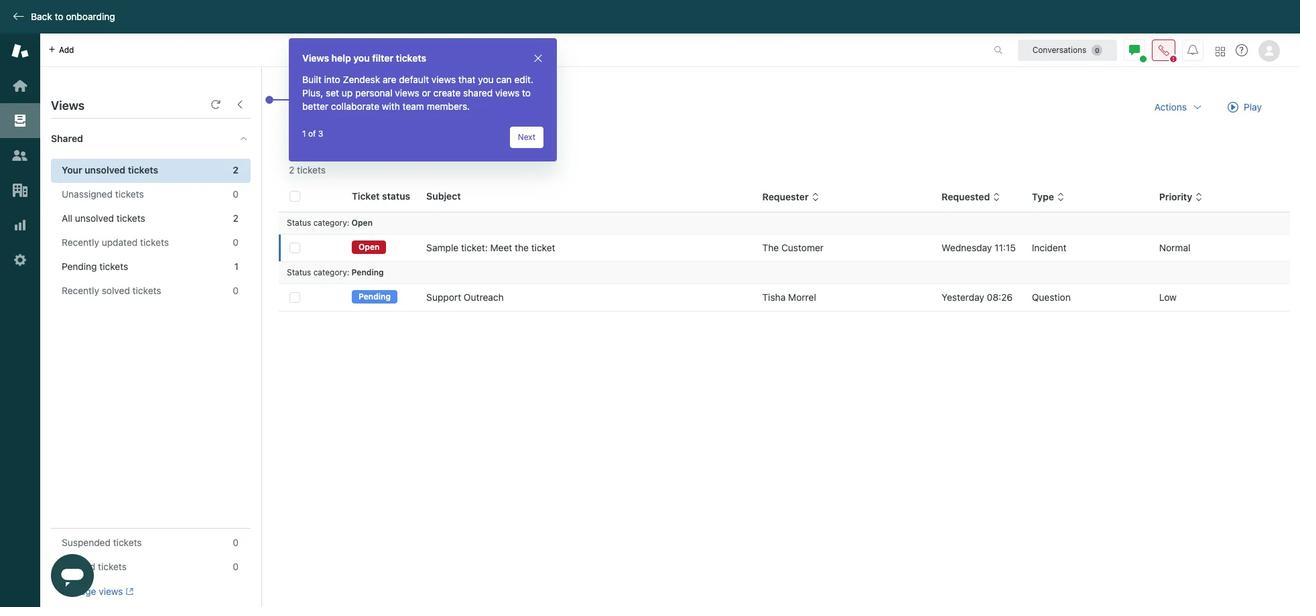 Task type: describe. For each thing, give the bounding box(es) containing it.
recently for recently solved tickets
[[62, 285, 99, 296]]

category: for pending
[[314, 267, 349, 278]]

shared
[[51, 133, 83, 144]]

suspended tickets
[[62, 537, 142, 548]]

pending for pending
[[359, 292, 391, 302]]

deleted
[[62, 561, 95, 573]]

tisha morrel
[[763, 292, 816, 303]]

0 vertical spatial your
[[289, 95, 323, 115]]

main element
[[0, 34, 40, 607]]

status for status category: pending
[[287, 267, 311, 278]]

views for views help you filter tickets
[[302, 52, 329, 64]]

to inside back to onboarding link
[[55, 11, 63, 22]]

create
[[433, 87, 461, 99]]

recently updated tickets
[[62, 237, 169, 248]]

personal
[[355, 87, 393, 99]]

ticket
[[531, 242, 555, 253]]

next
[[518, 132, 536, 142]]

reporting image
[[11, 217, 29, 234]]

type
[[1032, 191, 1054, 203]]

tickets inside dialog
[[396, 52, 427, 64]]

zendesk support image
[[11, 42, 29, 60]]

views down deleted tickets
[[99, 586, 123, 597]]

views help you filter tickets dialog
[[289, 38, 557, 162]]

the
[[763, 242, 779, 253]]

edit.
[[515, 74, 534, 85]]

deleted tickets
[[62, 561, 127, 573]]

0 for recently solved tickets
[[233, 285, 239, 296]]

08:26
[[987, 292, 1013, 303]]

conversations
[[1033, 45, 1087, 55]]

11:15
[[995, 242, 1016, 253]]

requester button
[[763, 191, 820, 203]]

all
[[62, 213, 72, 224]]

requested
[[942, 191, 990, 203]]

meet
[[490, 242, 512, 253]]

filter button
[[289, 129, 338, 150]]

(opens in a new tab) image
[[123, 588, 133, 596]]

all unsolved tickets
[[62, 213, 145, 224]]

priority
[[1160, 191, 1193, 203]]

status for status category: open
[[287, 218, 311, 228]]

views up create
[[432, 74, 456, 85]]

requester
[[763, 191, 809, 203]]

views down can in the left of the page
[[495, 87, 520, 99]]

requested button
[[942, 191, 1001, 203]]

outreach
[[464, 292, 504, 303]]

manage views link
[[62, 586, 133, 598]]

priority button
[[1160, 191, 1204, 203]]

0 for suspended tickets
[[233, 537, 239, 548]]

collapse views pane image
[[235, 99, 245, 110]]

shared button
[[40, 119, 226, 159]]

incident
[[1032, 242, 1067, 253]]

shared heading
[[40, 119, 261, 159]]

team
[[403, 101, 424, 112]]

1 vertical spatial unsolved
[[85, 164, 125, 176]]

onboarding
[[66, 11, 115, 22]]

recently solved tickets
[[62, 285, 161, 296]]

or
[[422, 87, 431, 99]]

sample
[[427, 242, 459, 253]]

0 horizontal spatial your
[[62, 164, 82, 176]]

0 vertical spatial open
[[352, 218, 373, 228]]

0 for unassigned tickets
[[233, 188, 239, 200]]

get help image
[[1236, 44, 1248, 56]]

support outreach link
[[427, 291, 504, 304]]

play button
[[1217, 94, 1274, 121]]

filter
[[310, 134, 330, 144]]

1 vertical spatial open
[[359, 242, 380, 252]]

plus,
[[302, 87, 323, 99]]

1 vertical spatial your unsolved tickets
[[62, 164, 158, 176]]

ticket:
[[461, 242, 488, 253]]

back
[[31, 11, 52, 22]]

customers image
[[11, 147, 29, 164]]

better
[[302, 101, 329, 112]]

set
[[326, 87, 339, 99]]

1 of 3 next
[[302, 129, 536, 142]]

zendesk
[[343, 74, 380, 85]]

views image
[[11, 112, 29, 129]]

to inside built into zendesk are default views that you can edit. plus, set up personal views or create shared views to better collaborate with team members.
[[522, 87, 531, 99]]

question
[[1032, 292, 1071, 303]]

with
[[382, 101, 400, 112]]

1 for 1
[[234, 261, 239, 272]]

shared
[[463, 87, 493, 99]]

0 vertical spatial unsolved
[[327, 95, 394, 115]]

views help you filter tickets
[[302, 52, 427, 64]]

sample ticket: meet the ticket
[[427, 242, 555, 253]]

0 for recently updated tickets
[[233, 237, 239, 248]]

type button
[[1032, 191, 1065, 203]]



Task type: locate. For each thing, give the bounding box(es) containing it.
1 horizontal spatial your
[[289, 95, 323, 115]]

1 inside 1 of 3 next
[[302, 129, 306, 139]]

can
[[496, 74, 512, 85]]

1 vertical spatial to
[[522, 87, 531, 99]]

1 vertical spatial 1
[[234, 261, 239, 272]]

the customer
[[763, 242, 824, 253]]

1 vertical spatial row
[[279, 284, 1291, 311]]

1 horizontal spatial 1
[[302, 129, 306, 139]]

0 vertical spatial recently
[[62, 237, 99, 248]]

0 vertical spatial you
[[354, 52, 370, 64]]

2 0 from the top
[[233, 237, 239, 248]]

of
[[308, 129, 316, 139]]

views inside dialog
[[302, 52, 329, 64]]

you up shared
[[478, 74, 494, 85]]

your
[[289, 95, 323, 115], [62, 164, 82, 176]]

pending
[[62, 261, 97, 272], [352, 267, 384, 278], [359, 292, 391, 302]]

0 vertical spatial 2
[[233, 164, 239, 176]]

you inside built into zendesk are default views that you can edit. plus, set up personal views or create shared views to better collaborate with team members.
[[478, 74, 494, 85]]

0 vertical spatial status
[[287, 218, 311, 228]]

status up status category: pending
[[287, 218, 311, 228]]

1 vertical spatial views
[[51, 99, 85, 113]]

1
[[302, 129, 306, 139], [234, 261, 239, 272]]

back to onboarding
[[31, 11, 115, 22]]

low
[[1160, 292, 1177, 303]]

pending for pending tickets
[[62, 261, 97, 272]]

0 vertical spatial your unsolved tickets
[[289, 95, 448, 115]]

your unsolved tickets up unassigned tickets
[[62, 164, 158, 176]]

2
[[233, 164, 239, 176], [233, 213, 239, 224]]

to right back
[[55, 11, 63, 22]]

wednesday
[[942, 242, 992, 253]]

0 horizontal spatial 1
[[234, 261, 239, 272]]

1 0 from the top
[[233, 188, 239, 200]]

1 horizontal spatial views
[[302, 52, 329, 64]]

pending up "recently solved tickets"
[[62, 261, 97, 272]]

1 for 1 of 3 next
[[302, 129, 306, 139]]

pending down status category: open on the left
[[352, 267, 384, 278]]

support
[[427, 292, 461, 303]]

1 horizontal spatial your unsolved tickets
[[289, 95, 448, 115]]

help
[[332, 52, 351, 64]]

2 row from the top
[[279, 284, 1291, 311]]

to down edit.
[[522, 87, 531, 99]]

2 status from the top
[[287, 267, 311, 278]]

1 status from the top
[[287, 218, 311, 228]]

filter
[[372, 52, 394, 64]]

unassigned tickets
[[62, 188, 144, 200]]

pending down status category: pending
[[359, 292, 391, 302]]

row down the customer
[[279, 284, 1291, 311]]

2 category: from the top
[[314, 267, 349, 278]]

back to onboarding link
[[0, 11, 122, 23]]

members.
[[427, 101, 470, 112]]

views
[[432, 74, 456, 85], [395, 87, 419, 99], [495, 87, 520, 99], [99, 586, 123, 597]]

that
[[459, 74, 476, 85]]

0
[[233, 188, 239, 200], [233, 237, 239, 248], [233, 285, 239, 296], [233, 537, 239, 548], [233, 561, 239, 573]]

2 vertical spatial unsolved
[[75, 213, 114, 224]]

1 vertical spatial recently
[[62, 285, 99, 296]]

0 horizontal spatial to
[[55, 11, 63, 22]]

built
[[302, 74, 322, 85]]

0 horizontal spatial you
[[354, 52, 370, 64]]

0 vertical spatial views
[[302, 52, 329, 64]]

zendesk products image
[[1216, 47, 1226, 56]]

recently
[[62, 237, 99, 248], [62, 285, 99, 296]]

views
[[302, 52, 329, 64], [51, 99, 85, 113]]

pending tickets
[[62, 261, 128, 272]]

close image
[[533, 53, 544, 64]]

2 for all unsolved tickets
[[233, 213, 239, 224]]

0 for deleted tickets
[[233, 561, 239, 573]]

yesterday 08:26
[[942, 292, 1013, 303]]

status down status category: open on the left
[[287, 267, 311, 278]]

0 horizontal spatial views
[[51, 99, 85, 113]]

1 vertical spatial you
[[478, 74, 494, 85]]

solved
[[102, 285, 130, 296]]

recently down the pending tickets
[[62, 285, 99, 296]]

wednesday 11:15
[[942, 242, 1016, 253]]

recently down all
[[62, 237, 99, 248]]

2 2 from the top
[[233, 213, 239, 224]]

suspended
[[62, 537, 111, 548]]

next button
[[510, 127, 544, 148]]

your down the built
[[289, 95, 323, 115]]

3 0 from the top
[[233, 285, 239, 296]]

status category: pending
[[287, 267, 384, 278]]

1 recently from the top
[[62, 237, 99, 248]]

views up shared
[[51, 99, 85, 113]]

0 horizontal spatial your unsolved tickets
[[62, 164, 158, 176]]

built into zendesk are default views that you can edit. plus, set up personal views or create shared views to better collaborate with team members.
[[302, 74, 534, 112]]

status category: open
[[287, 218, 373, 228]]

0 vertical spatial 1
[[302, 129, 306, 139]]

to
[[55, 11, 63, 22], [522, 87, 531, 99]]

1 2 from the top
[[233, 164, 239, 176]]

1 vertical spatial 2
[[233, 213, 239, 224]]

admin image
[[11, 251, 29, 269]]

category: for open
[[314, 218, 349, 228]]

open
[[352, 218, 373, 228], [359, 242, 380, 252]]

play
[[1244, 101, 1262, 113]]

1 vertical spatial your
[[62, 164, 82, 176]]

customer
[[782, 242, 824, 253]]

1 horizontal spatial to
[[522, 87, 531, 99]]

row containing sample ticket: meet the ticket
[[279, 234, 1291, 262]]

you right help
[[354, 52, 370, 64]]

category: up status category: pending
[[314, 218, 349, 228]]

refresh views pane image
[[211, 99, 221, 110]]

unassigned
[[62, 188, 113, 200]]

row containing support outreach
[[279, 284, 1291, 311]]

5 0 from the top
[[233, 561, 239, 573]]

you
[[354, 52, 370, 64], [478, 74, 494, 85]]

1 vertical spatial status
[[287, 267, 311, 278]]

subject
[[427, 190, 461, 202]]

up
[[342, 87, 353, 99]]

category: down status category: open on the left
[[314, 267, 349, 278]]

0 vertical spatial row
[[279, 234, 1291, 262]]

the
[[515, 242, 529, 253]]

2 recently from the top
[[62, 285, 99, 296]]

row
[[279, 234, 1291, 262], [279, 284, 1291, 311]]

status
[[287, 218, 311, 228], [287, 267, 311, 278]]

2 for your unsolved tickets
[[233, 164, 239, 176]]

your up the unassigned
[[62, 164, 82, 176]]

into
[[324, 74, 340, 85]]

your unsolved tickets down zendesk
[[289, 95, 448, 115]]

row up tisha morrel
[[279, 234, 1291, 262]]

manage
[[62, 586, 96, 597]]

3
[[318, 129, 323, 139]]

are
[[383, 74, 397, 85]]

support outreach
[[427, 292, 504, 303]]

recently for recently updated tickets
[[62, 237, 99, 248]]

conversations button
[[1018, 39, 1118, 61]]

sample ticket: meet the ticket link
[[427, 241, 555, 255]]

views for views
[[51, 99, 85, 113]]

category:
[[314, 218, 349, 228], [314, 267, 349, 278]]

views up the built
[[302, 52, 329, 64]]

4 0 from the top
[[233, 537, 239, 548]]

unsolved up unassigned tickets
[[85, 164, 125, 176]]

unsolved down the unassigned
[[75, 213, 114, 224]]

default
[[399, 74, 429, 85]]

organizations image
[[11, 182, 29, 199]]

normal
[[1160, 242, 1191, 253]]

get started image
[[11, 77, 29, 95]]

morrel
[[788, 292, 816, 303]]

yesterday
[[942, 292, 985, 303]]

manage views
[[62, 586, 123, 597]]

1 category: from the top
[[314, 218, 349, 228]]

unsolved
[[327, 95, 394, 115], [85, 164, 125, 176], [75, 213, 114, 224]]

pending inside row
[[359, 292, 391, 302]]

1 row from the top
[[279, 234, 1291, 262]]

0 vertical spatial category:
[[314, 218, 349, 228]]

updated
[[102, 237, 138, 248]]

tisha
[[763, 292, 786, 303]]

views up team
[[395, 87, 419, 99]]

unsolved down zendesk
[[327, 95, 394, 115]]

collaborate
[[331, 101, 379, 112]]

1 horizontal spatial you
[[478, 74, 494, 85]]

1 vertical spatial category:
[[314, 267, 349, 278]]

0 vertical spatial to
[[55, 11, 63, 22]]



Task type: vqa. For each thing, say whether or not it's contained in the screenshot.
the button displays agent's chat status as invisible. icon
no



